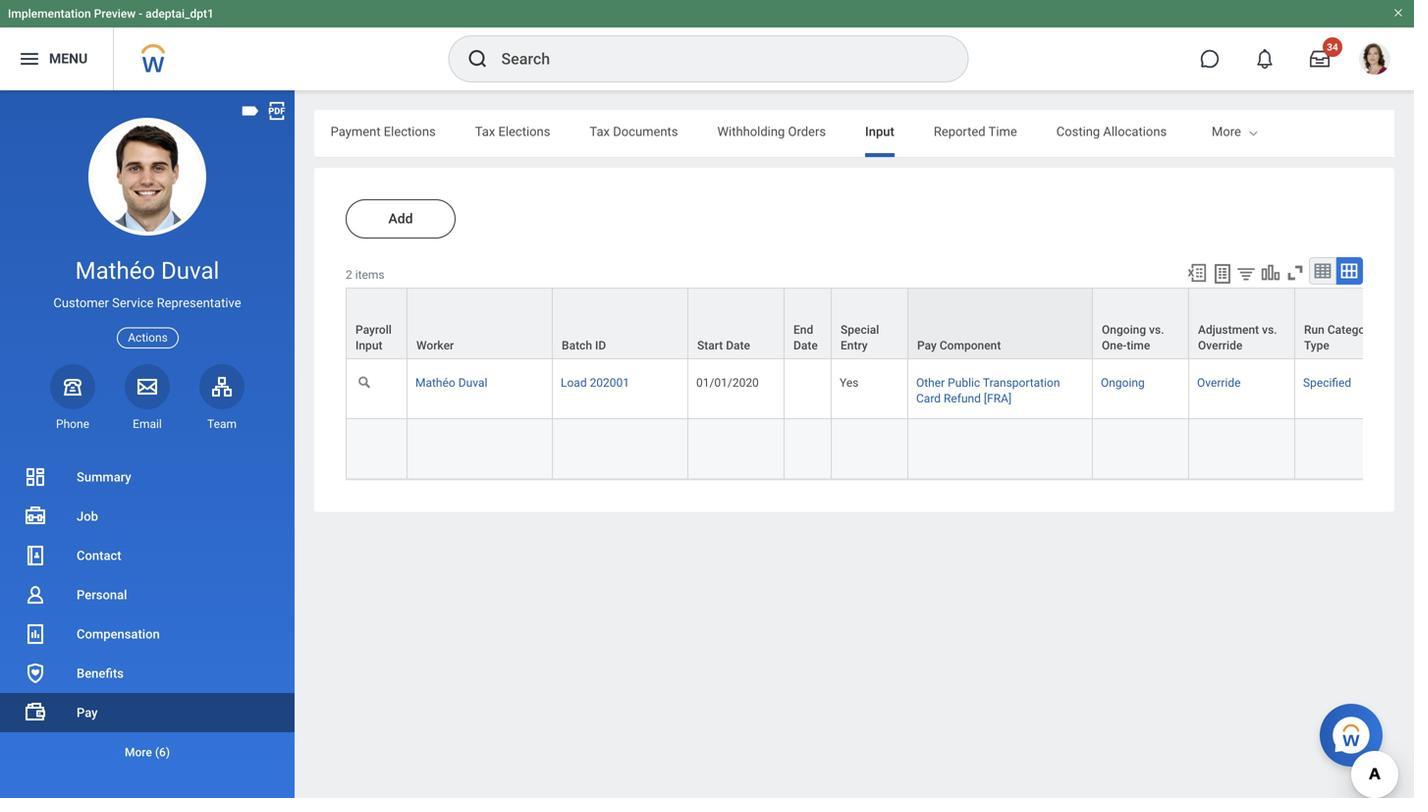 Task type: vqa. For each thing, say whether or not it's contained in the screenshot.
Campaign
no



Task type: describe. For each thing, give the bounding box(es) containing it.
row for tax documents
[[346, 360, 1414, 420]]

export to worksheets image
[[1211, 262, 1235, 286]]

reported
[[934, 124, 986, 139]]

benefits link
[[0, 654, 295, 693]]

batch
[[562, 339, 592, 353]]

-
[[139, 7, 143, 21]]

start date button
[[688, 289, 784, 359]]

mathéo duval inside row
[[415, 376, 488, 390]]

ongoing vs. one-time column header
[[1093, 288, 1189, 360]]

add button
[[346, 199, 456, 239]]

pay image
[[24, 701, 47, 725]]

category
[[1328, 323, 1375, 337]]

one-
[[1102, 339, 1127, 353]]

contact link
[[0, 536, 295, 576]]

phone image
[[59, 375, 86, 399]]

adjustment vs. override button
[[1189, 289, 1294, 359]]

ongoing vs. one-time
[[1102, 323, 1164, 353]]

mathéo duval link
[[415, 372, 488, 390]]

phone
[[56, 417, 89, 431]]

1 horizontal spatial duval
[[458, 376, 488, 390]]

2
[[346, 268, 352, 282]]

duval inside navigation pane region
[[161, 257, 219, 285]]

phone mathéo duval element
[[50, 416, 95, 432]]

more for more
[[1212, 124, 1241, 139]]

1 vertical spatial override
[[1197, 376, 1241, 390]]

batch id
[[562, 339, 606, 353]]

team mathéo duval element
[[199, 416, 245, 432]]

mathéo inside navigation pane region
[[75, 257, 155, 285]]

expand table image
[[1340, 261, 1359, 281]]

personal image
[[24, 583, 47, 607]]

documents
[[613, 124, 678, 139]]

elections for payment elections
[[384, 124, 436, 139]]

end
[[794, 323, 813, 337]]

menu banner
[[0, 0, 1414, 90]]

menu
[[49, 51, 88, 67]]

customer
[[53, 296, 109, 311]]

time
[[1127, 339, 1150, 353]]

specified
[[1303, 376, 1352, 390]]

compensation
[[77, 627, 160, 642]]

mathéo duval inside navigation pane region
[[75, 257, 219, 285]]

01/01/2020
[[696, 376, 759, 390]]

public
[[948, 376, 980, 390]]

pay component
[[917, 339, 1001, 353]]

batch id button
[[553, 289, 688, 359]]

team
[[207, 417, 237, 431]]

personal
[[77, 588, 127, 603]]

override inside adjustment vs. override
[[1198, 339, 1243, 353]]

personal link
[[0, 576, 295, 615]]

actions
[[128, 331, 168, 345]]

pay component column header
[[909, 288, 1093, 360]]

search image
[[466, 47, 490, 71]]

load
[[561, 376, 587, 390]]

refund
[[944, 392, 981, 406]]

tag image
[[240, 100, 261, 122]]

email mathéo duval element
[[125, 416, 170, 432]]

email button
[[125, 364, 170, 432]]

payroll input
[[356, 323, 392, 353]]

vs. for ongoing vs. one-time
[[1149, 323, 1164, 337]]

preview
[[94, 7, 136, 21]]

pay for pay
[[77, 706, 98, 720]]

job link
[[0, 497, 295, 536]]

entry
[[841, 339, 868, 353]]

withholding orders
[[717, 124, 826, 139]]

tax for tax elections
[[475, 124, 495, 139]]

type
[[1304, 339, 1330, 353]]

ongoing for ongoing link on the top of the page
[[1101, 376, 1145, 390]]

withholding
[[717, 124, 785, 139]]

34
[[1327, 41, 1338, 53]]

fullscreen image
[[1285, 262, 1306, 284]]

start
[[697, 339, 723, 353]]

payroll input button
[[347, 289, 407, 359]]

pay for pay component
[[917, 339, 937, 353]]

phone button
[[50, 364, 95, 432]]

more (6) button
[[0, 733, 295, 772]]

input inside tab list
[[865, 124, 895, 139]]

3 row from the top
[[346, 420, 1414, 480]]

inbox large image
[[1310, 49, 1330, 69]]

implementation preview -   adeptai_dpt1
[[8, 7, 214, 21]]

ongoing link
[[1101, 372, 1145, 390]]

reported time
[[934, 124, 1017, 139]]

component
[[940, 339, 1001, 353]]

time
[[989, 124, 1017, 139]]

customer service representative
[[53, 296, 241, 311]]

pay link
[[0, 693, 295, 733]]

ongoing vs. one-time button
[[1093, 289, 1188, 359]]

list containing summary
[[0, 458, 295, 772]]

(6)
[[155, 746, 170, 760]]

items
[[355, 268, 385, 282]]

run category type button
[[1295, 289, 1410, 359]]

date for end date
[[794, 339, 818, 353]]

adjustment vs. override column header
[[1189, 288, 1295, 360]]

special entry column header
[[832, 288, 909, 360]]

end date
[[794, 323, 818, 353]]

special entry button
[[832, 289, 908, 359]]

worker
[[416, 339, 454, 353]]

summary image
[[24, 466, 47, 489]]

payroll
[[356, 323, 392, 337]]

more (6) button
[[0, 741, 295, 765]]

payment elections
[[331, 124, 436, 139]]

1 vertical spatial mathéo
[[415, 376, 455, 390]]

benefits
[[77, 666, 124, 681]]

job
[[77, 509, 98, 524]]

justify image
[[18, 47, 41, 71]]

transportation
[[983, 376, 1060, 390]]

Search Workday  search field
[[501, 37, 928, 81]]

contact
[[77, 549, 121, 563]]

payroll input column header
[[346, 288, 408, 360]]

[fra]
[[984, 392, 1012, 406]]

batch id column header
[[553, 288, 688, 360]]

other public transportation card refund [fra] link
[[916, 372, 1060, 406]]

ongoing for ongoing vs. one-time
[[1102, 323, 1146, 337]]

representative
[[157, 296, 241, 311]]

tab list containing payment elections
[[0, 110, 1167, 157]]

date for start date
[[726, 339, 750, 353]]



Task type: locate. For each thing, give the bounding box(es) containing it.
1 horizontal spatial more
[[1212, 124, 1241, 139]]

view worker - expand/collapse chart image
[[1260, 262, 1282, 284]]

34 button
[[1298, 37, 1343, 81]]

0 horizontal spatial duval
[[161, 257, 219, 285]]

cell
[[785, 360, 832, 420], [346, 420, 408, 480], [408, 420, 553, 480], [553, 420, 688, 480], [688, 420, 785, 480], [785, 420, 832, 480], [832, 420, 909, 480], [909, 420, 1093, 480], [1093, 420, 1189, 480], [1189, 420, 1295, 480], [1295, 420, 1411, 480]]

service
[[112, 296, 154, 311]]

mathéo down worker
[[415, 376, 455, 390]]

tab list
[[0, 110, 1167, 157]]

contact image
[[24, 544, 47, 568]]

compensation image
[[24, 623, 47, 646]]

0 horizontal spatial input
[[356, 339, 383, 353]]

1 horizontal spatial mathéo
[[415, 376, 455, 390]]

pay component button
[[909, 289, 1092, 359]]

vs. right adjustment on the right of the page
[[1262, 323, 1277, 337]]

0 vertical spatial pay
[[917, 339, 937, 353]]

end date button
[[785, 289, 831, 359]]

input right orders
[[865, 124, 895, 139]]

orders
[[788, 124, 826, 139]]

1 date from the left
[[726, 339, 750, 353]]

yes
[[840, 376, 859, 390]]

tax elections
[[475, 124, 550, 139]]

more right allocations
[[1212, 124, 1241, 139]]

duval down worker popup button
[[458, 376, 488, 390]]

more
[[1212, 124, 1241, 139], [125, 746, 152, 760]]

mail image
[[136, 375, 159, 399]]

1 horizontal spatial date
[[794, 339, 818, 353]]

mathéo duval down worker
[[415, 376, 488, 390]]

2 row from the top
[[346, 360, 1414, 420]]

pay down benefits
[[77, 706, 98, 720]]

more inside dropdown button
[[125, 746, 152, 760]]

list
[[0, 458, 295, 772]]

toolbar
[[1178, 257, 1363, 288]]

start date
[[697, 339, 750, 353]]

special entry
[[841, 323, 879, 353]]

date down 'end'
[[794, 339, 818, 353]]

duval
[[161, 257, 219, 285], [458, 376, 488, 390]]

pay
[[917, 339, 937, 353], [77, 706, 98, 720]]

input
[[865, 124, 895, 139], [356, 339, 383, 353]]

1 vs. from the left
[[1149, 323, 1164, 337]]

0 vertical spatial mathéo
[[75, 257, 155, 285]]

1 vertical spatial mathéo duval
[[415, 376, 488, 390]]

payment
[[331, 124, 381, 139]]

2 tax from the left
[[590, 124, 610, 139]]

mathéo up "service" at the top left of page
[[75, 257, 155, 285]]

1 horizontal spatial pay
[[917, 339, 937, 353]]

1 tax from the left
[[475, 124, 495, 139]]

0 vertical spatial input
[[865, 124, 895, 139]]

table image
[[1313, 261, 1333, 281]]

202001
[[590, 376, 630, 390]]

0 horizontal spatial mathéo
[[75, 257, 155, 285]]

actions button
[[117, 328, 179, 348]]

elections
[[384, 124, 436, 139], [498, 124, 550, 139]]

tax
[[475, 124, 495, 139], [590, 124, 610, 139]]

pay up 'other'
[[917, 339, 937, 353]]

end date column header
[[785, 288, 832, 360]]

worker column header
[[408, 288, 553, 360]]

1 horizontal spatial tax
[[590, 124, 610, 139]]

0 horizontal spatial more
[[125, 746, 152, 760]]

0 vertical spatial override
[[1198, 339, 1243, 353]]

override down adjustment vs. override
[[1197, 376, 1241, 390]]

0 vertical spatial mathéo duval
[[75, 257, 219, 285]]

mathéo duval
[[75, 257, 219, 285], [415, 376, 488, 390]]

more for more (6)
[[125, 746, 152, 760]]

row containing payroll input
[[346, 288, 1414, 360]]

input down payroll
[[356, 339, 383, 353]]

2 elections from the left
[[498, 124, 550, 139]]

notifications large image
[[1255, 49, 1275, 69]]

tax documents
[[590, 124, 678, 139]]

adjustment
[[1198, 323, 1259, 337]]

tax left documents
[[590, 124, 610, 139]]

benefits image
[[24, 662, 47, 686]]

ongoing down one-
[[1101, 376, 1145, 390]]

close environment banner image
[[1393, 7, 1404, 19]]

1 horizontal spatial mathéo duval
[[415, 376, 488, 390]]

menu button
[[0, 28, 113, 90]]

date inside column header
[[726, 339, 750, 353]]

email
[[133, 417, 162, 431]]

0 horizontal spatial vs.
[[1149, 323, 1164, 337]]

date
[[726, 339, 750, 353], [794, 339, 818, 353]]

export to excel image
[[1186, 262, 1208, 284]]

summary
[[77, 470, 131, 485]]

other
[[916, 376, 945, 390]]

2 vs. from the left
[[1262, 323, 1277, 337]]

1 horizontal spatial input
[[865, 124, 895, 139]]

row containing mathéo duval
[[346, 360, 1414, 420]]

adjustment vs. override
[[1198, 323, 1277, 353]]

vs. for adjustment vs. override
[[1262, 323, 1277, 337]]

1 vertical spatial pay
[[77, 706, 98, 720]]

allocations
[[1103, 124, 1167, 139]]

1 vertical spatial input
[[356, 339, 383, 353]]

vs. inside ongoing vs. one-time
[[1149, 323, 1164, 337]]

run
[[1304, 323, 1325, 337]]

other public transportation card refund [fra]
[[916, 376, 1060, 406]]

vs.
[[1149, 323, 1164, 337], [1262, 323, 1277, 337]]

mathéo duval up the customer service representative
[[75, 257, 219, 285]]

0 vertical spatial duval
[[161, 257, 219, 285]]

pay inside list
[[77, 706, 98, 720]]

implementation
[[8, 7, 91, 21]]

1 row from the top
[[346, 288, 1414, 360]]

1 vertical spatial ongoing
[[1101, 376, 1145, 390]]

row for mathéo duval
[[346, 288, 1414, 360]]

add
[[388, 211, 413, 227]]

view printable version (pdf) image
[[266, 100, 288, 122]]

select to filter grid data image
[[1236, 263, 1257, 284]]

1 horizontal spatial elections
[[498, 124, 550, 139]]

pay inside popup button
[[917, 339, 937, 353]]

2 items
[[346, 268, 385, 282]]

view team image
[[210, 375, 234, 399]]

input inside "payroll input"
[[356, 339, 383, 353]]

ongoing inside ongoing vs. one-time
[[1102, 323, 1146, 337]]

compensation link
[[0, 615, 295, 654]]

override link
[[1197, 372, 1241, 390]]

id
[[595, 339, 606, 353]]

2 date from the left
[[794, 339, 818, 353]]

costing allocations
[[1057, 124, 1167, 139]]

mathéo
[[75, 257, 155, 285], [415, 376, 455, 390]]

1 elections from the left
[[384, 124, 436, 139]]

0 horizontal spatial pay
[[77, 706, 98, 720]]

load 202001 link
[[561, 372, 630, 390]]

team link
[[199, 364, 245, 432]]

vs. inside adjustment vs. override
[[1262, 323, 1277, 337]]

profile logan mcneil image
[[1359, 43, 1391, 79]]

row
[[346, 288, 1414, 360], [346, 360, 1414, 420], [346, 420, 1414, 480]]

navigation pane region
[[0, 90, 295, 799]]

summary link
[[0, 458, 295, 497]]

override down adjustment on the right of the page
[[1198, 339, 1243, 353]]

worker button
[[408, 289, 552, 359]]

date right start
[[726, 339, 750, 353]]

specified link
[[1303, 372, 1352, 390]]

more left (6)
[[125, 746, 152, 760]]

ongoing
[[1102, 323, 1146, 337], [1101, 376, 1145, 390]]

0 vertical spatial more
[[1212, 124, 1241, 139]]

special
[[841, 323, 879, 337]]

date inside 'column header'
[[794, 339, 818, 353]]

0 vertical spatial ongoing
[[1102, 323, 1146, 337]]

0 horizontal spatial tax
[[475, 124, 495, 139]]

duval up representative on the top of the page
[[161, 257, 219, 285]]

tax down search image
[[475, 124, 495, 139]]

job image
[[24, 505, 47, 528]]

0 horizontal spatial elections
[[384, 124, 436, 139]]

0 horizontal spatial date
[[726, 339, 750, 353]]

costing
[[1057, 124, 1100, 139]]

tax for tax documents
[[590, 124, 610, 139]]

load 202001
[[561, 376, 630, 390]]

vs. up time
[[1149, 323, 1164, 337]]

1 vertical spatial duval
[[458, 376, 488, 390]]

more (6)
[[125, 746, 170, 760]]

start date column header
[[688, 288, 785, 360]]

adeptai_dpt1
[[145, 7, 214, 21]]

1 horizontal spatial vs.
[[1262, 323, 1277, 337]]

1 vertical spatial more
[[125, 746, 152, 760]]

card
[[916, 392, 941, 406]]

run category type
[[1304, 323, 1375, 353]]

0 horizontal spatial mathéo duval
[[75, 257, 219, 285]]

elections for tax elections
[[498, 124, 550, 139]]

ongoing up one-
[[1102, 323, 1146, 337]]



